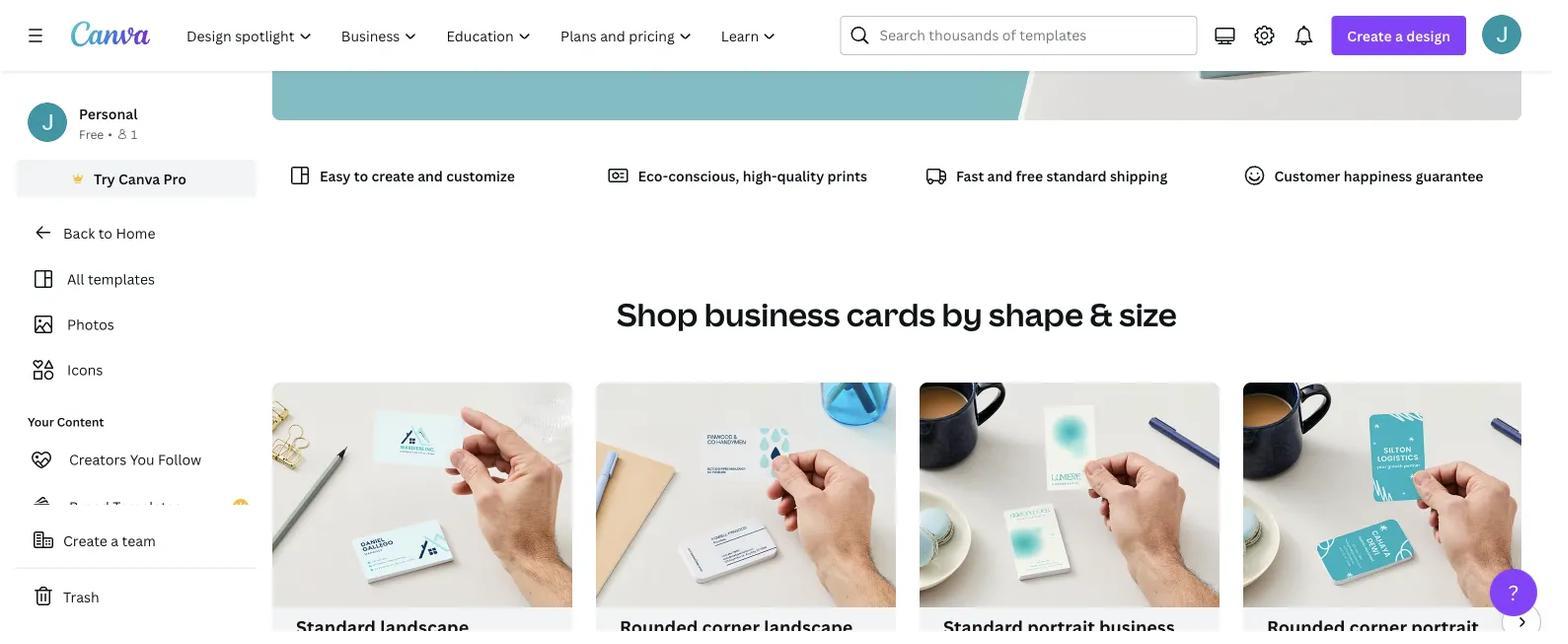 Task type: describe. For each thing, give the bounding box(es) containing it.
follow
[[158, 451, 201, 469]]

creators you follow link
[[16, 440, 257, 480]]

customize
[[446, 166, 515, 185]]

size
[[1120, 293, 1178, 336]]

2 and from the left
[[988, 166, 1013, 185]]

back
[[63, 224, 95, 242]]

customer
[[1275, 166, 1341, 185]]

cards
[[847, 293, 936, 336]]

trash link
[[16, 577, 257, 617]]

templates
[[113, 498, 181, 517]]

icons link
[[28, 351, 245, 389]]

all templates link
[[28, 261, 245, 298]]

free
[[79, 126, 104, 142]]

personal
[[79, 104, 138, 123]]

1
[[131, 126, 137, 142]]

? button
[[1491, 570, 1538, 617]]

fast
[[957, 166, 984, 185]]

create a design
[[1348, 26, 1451, 45]]

shape
[[989, 293, 1084, 336]]

free
[[1016, 166, 1044, 185]]

you
[[130, 451, 155, 469]]

shipping
[[1110, 166, 1168, 185]]

conscious,
[[668, 166, 740, 185]]

standard
[[1047, 166, 1107, 185]]

icons
[[67, 361, 103, 380]]

rounded corner landscape business cards image
[[596, 383, 896, 608]]

•
[[108, 126, 112, 142]]

photos
[[67, 315, 114, 334]]

top level navigation element
[[174, 16, 793, 55]]

create for create a team
[[63, 532, 107, 550]]

?
[[1509, 579, 1520, 607]]

standard landscape business cards image
[[272, 383, 573, 608]]

easy
[[320, 166, 351, 185]]

try
[[94, 169, 115, 188]]

1 and from the left
[[418, 166, 443, 185]]

design
[[1407, 26, 1451, 45]]

create for create a design
[[1348, 26, 1393, 45]]

all templates
[[67, 270, 155, 289]]

creators
[[69, 451, 127, 469]]

create a team button
[[16, 521, 257, 561]]

team
[[122, 532, 156, 550]]

standard portrait business cards image
[[920, 383, 1220, 608]]



Task type: vqa. For each thing, say whether or not it's contained in the screenshot.
customize
yes



Task type: locate. For each thing, give the bounding box(es) containing it.
back to home link
[[16, 213, 257, 253]]

rounded corner portrait business cards image
[[1244, 383, 1544, 608]]

1 horizontal spatial a
[[1396, 26, 1404, 45]]

all
[[67, 270, 84, 289]]

canva
[[118, 169, 160, 188]]

easy to create and customize
[[320, 166, 515, 185]]

and
[[418, 166, 443, 185], [988, 166, 1013, 185]]

eco-conscious, high-quality prints
[[638, 166, 868, 185]]

brand templates
[[69, 498, 181, 517]]

photos link
[[28, 306, 245, 344]]

0 horizontal spatial and
[[418, 166, 443, 185]]

and left free
[[988, 166, 1013, 185]]

create a team
[[63, 532, 156, 550]]

create a design button
[[1332, 16, 1467, 55]]

1 vertical spatial to
[[98, 224, 112, 242]]

free •
[[79, 126, 112, 142]]

create inside button
[[63, 532, 107, 550]]

templates
[[88, 270, 155, 289]]

create
[[372, 166, 414, 185]]

content
[[57, 414, 104, 430]]

0 vertical spatial to
[[354, 166, 368, 185]]

a left the 'team'
[[111, 532, 119, 550]]

brand
[[69, 498, 109, 517]]

high-
[[743, 166, 777, 185]]

None search field
[[841, 16, 1198, 55]]

Search search field
[[880, 17, 1185, 54]]

by
[[942, 293, 983, 336]]

shop
[[617, 293, 698, 336]]

your content
[[28, 414, 104, 430]]

brand templates link
[[16, 488, 257, 527]]

1 vertical spatial a
[[111, 532, 119, 550]]

try canva pro button
[[16, 160, 257, 197]]

a for design
[[1396, 26, 1404, 45]]

eco-
[[638, 166, 668, 185]]

create left design
[[1348, 26, 1393, 45]]

and right create at the left of the page
[[418, 166, 443, 185]]

customer happiness guarantee
[[1275, 166, 1484, 185]]

&
[[1090, 293, 1113, 336]]

business
[[705, 293, 840, 336]]

create
[[1348, 26, 1393, 45], [63, 532, 107, 550]]

shop business cards by shape & size
[[617, 293, 1178, 336]]

a left design
[[1396, 26, 1404, 45]]

happiness
[[1344, 166, 1413, 185]]

your
[[28, 414, 54, 430]]

a for team
[[111, 532, 119, 550]]

a inside button
[[111, 532, 119, 550]]

flat lay of canva business cards on top of a desk image
[[960, 0, 1554, 120]]

fast and free standard shipping
[[957, 166, 1168, 185]]

guarantee
[[1416, 166, 1484, 185]]

a inside dropdown button
[[1396, 26, 1404, 45]]

back to home
[[63, 224, 155, 242]]

to for easy
[[354, 166, 368, 185]]

to right easy
[[354, 166, 368, 185]]

home
[[116, 224, 155, 242]]

0 horizontal spatial to
[[98, 224, 112, 242]]

0 vertical spatial create
[[1348, 26, 1393, 45]]

to for back
[[98, 224, 112, 242]]

create inside dropdown button
[[1348, 26, 1393, 45]]

try canva pro
[[94, 169, 186, 188]]

1 horizontal spatial to
[[354, 166, 368, 185]]

1 vertical spatial create
[[63, 532, 107, 550]]

trash
[[63, 588, 99, 607]]

0 vertical spatial a
[[1396, 26, 1404, 45]]

0 horizontal spatial create
[[63, 532, 107, 550]]

creators you follow
[[69, 451, 201, 469]]

prints
[[828, 166, 868, 185]]

a
[[1396, 26, 1404, 45], [111, 532, 119, 550]]

1 horizontal spatial and
[[988, 166, 1013, 185]]

0 horizontal spatial a
[[111, 532, 119, 550]]

to right back
[[98, 224, 112, 242]]

pro
[[163, 169, 186, 188]]

quality
[[777, 166, 824, 185]]

1 horizontal spatial create
[[1348, 26, 1393, 45]]

to
[[354, 166, 368, 185], [98, 224, 112, 242]]

john smith image
[[1483, 15, 1522, 54]]

create down brand
[[63, 532, 107, 550]]



